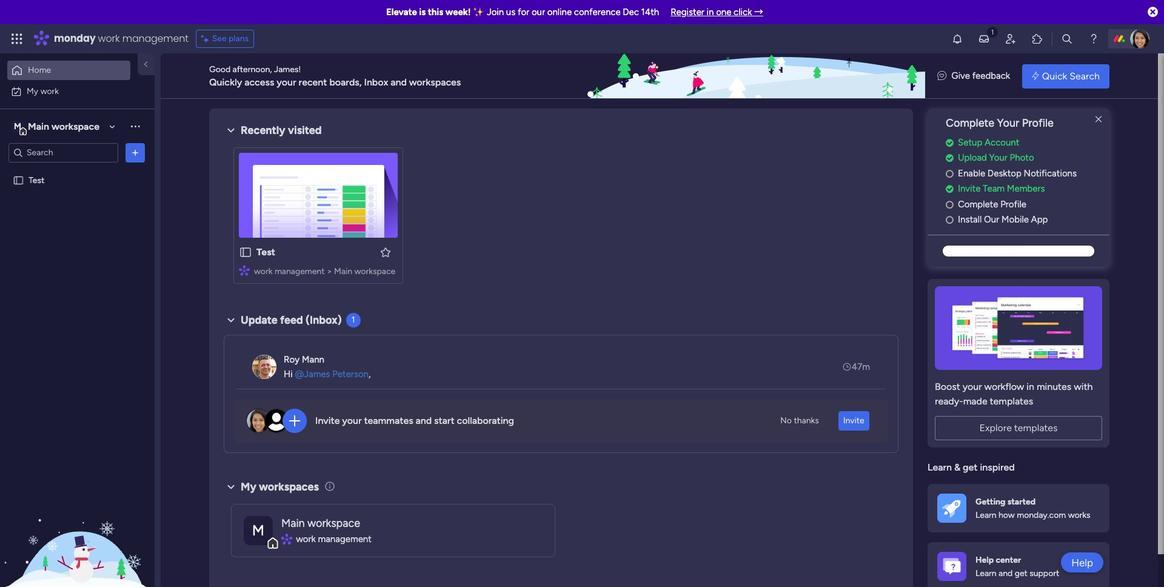 Task type: vqa. For each thing, say whether or not it's contained in the screenshot.
Us
yes



Task type: describe. For each thing, give the bounding box(es) containing it.
main inside workspace selection 'element'
[[28, 120, 49, 132]]

invite team members
[[958, 183, 1045, 194]]

your for boost your workflow in minutes with ready-made templates
[[963, 381, 982, 392]]

invite inside invite button
[[843, 415, 865, 426]]

search everything image
[[1061, 33, 1073, 45]]

add to favorites image
[[380, 246, 392, 258]]

test inside list box
[[29, 175, 44, 185]]

mobile
[[1002, 214, 1029, 225]]

options image
[[129, 146, 141, 159]]

explore
[[980, 422, 1012, 433]]

inbox image
[[978, 33, 990, 45]]

team
[[983, 183, 1005, 194]]

check circle image for invite
[[946, 185, 954, 194]]

invite for team
[[958, 183, 981, 194]]

work management > main workspace
[[254, 266, 395, 277]]

good
[[209, 64, 230, 74]]

dapulse x slim image
[[1092, 112, 1106, 127]]

work right workspace icon
[[296, 533, 316, 544]]

getting started learn how monday.com works
[[976, 496, 1091, 520]]

>
[[327, 266, 332, 277]]

monday work management
[[54, 32, 188, 45]]

is
[[419, 7, 426, 18]]

1 vertical spatial lottie animation element
[[0, 465, 155, 587]]

james!
[[274, 64, 301, 74]]

mann
[[302, 354, 324, 365]]

recent
[[299, 76, 327, 88]]

and for help
[[999, 568, 1013, 579]]

give
[[952, 70, 970, 81]]

inspired
[[980, 461, 1015, 473]]

management for work management > main workspace
[[275, 266, 325, 277]]

explore templates
[[980, 422, 1058, 433]]

photo
[[1010, 152, 1034, 163]]

→
[[754, 7, 764, 18]]

plans
[[229, 33, 249, 44]]

learn for help
[[976, 568, 997, 579]]

complete for complete your profile
[[946, 116, 995, 130]]

enable
[[958, 168, 986, 179]]

your for invite your teammates and start collaborating
[[342, 415, 362, 426]]

1 image
[[987, 25, 998, 39]]

boards,
[[330, 76, 362, 88]]

close recently visited image
[[224, 123, 238, 138]]

join
[[487, 7, 504, 18]]

✨
[[473, 7, 485, 18]]

elevate is this week! ✨ join us for our online conference dec 14th
[[386, 7, 659, 18]]

started
[[1008, 496, 1036, 507]]

see plans button
[[196, 30, 254, 48]]

47m
[[852, 361, 870, 372]]

0 horizontal spatial workspaces
[[259, 480, 319, 493]]

monday.com
[[1017, 510, 1066, 520]]

workflow
[[985, 381, 1024, 392]]

1 vertical spatial lottie animation image
[[0, 465, 155, 587]]

1 vertical spatial public board image
[[239, 246, 252, 259]]

made
[[963, 395, 988, 407]]

elevate
[[386, 7, 417, 18]]

1 horizontal spatial lottie animation image
[[585, 53, 926, 99]]

0 vertical spatial lottie animation element
[[585, 53, 926, 99]]

click
[[734, 7, 752, 18]]

check circle image for upload
[[946, 154, 954, 163]]

upload your photo link
[[946, 151, 1110, 165]]

complete profile
[[958, 199, 1027, 210]]

0 vertical spatial management
[[122, 32, 188, 45]]

enable desktop notifications link
[[946, 167, 1110, 180]]

roy mann
[[284, 354, 324, 365]]

help for help
[[1072, 556, 1093, 569]]

getting started element
[[928, 484, 1110, 533]]

quick
[[1042, 70, 1067, 82]]

one
[[716, 7, 732, 18]]

(inbox)
[[306, 314, 342, 327]]

test list box
[[0, 167, 155, 354]]

see
[[212, 33, 227, 44]]

invite for your
[[315, 415, 340, 426]]

install our mobile app
[[958, 214, 1048, 225]]

work management
[[296, 533, 372, 544]]

get inside help center learn and get support
[[1015, 568, 1028, 579]]

start
[[434, 415, 455, 426]]

check circle image for setup
[[946, 138, 954, 147]]

online
[[547, 7, 572, 18]]

works
[[1068, 510, 1091, 520]]

1 vertical spatial main
[[334, 266, 352, 277]]

workspace image
[[12, 120, 24, 133]]

setup
[[958, 137, 983, 148]]

monday
[[54, 32, 96, 45]]

account
[[985, 137, 1020, 148]]

for
[[518, 7, 530, 18]]

enable desktop notifications
[[958, 168, 1077, 179]]

public board image inside test list box
[[13, 174, 24, 186]]

complete your profile
[[946, 116, 1054, 130]]

upload your photo
[[958, 152, 1034, 163]]

how
[[999, 510, 1015, 520]]

1 vertical spatial workspace
[[354, 266, 395, 277]]

&
[[954, 461, 961, 473]]

minutes
[[1037, 381, 1072, 392]]

teammates
[[364, 415, 413, 426]]

no thanks button
[[776, 411, 824, 431]]

workspace options image
[[129, 120, 141, 132]]

ready-
[[935, 395, 963, 407]]

complete profile link
[[946, 198, 1110, 211]]

boost
[[935, 381, 960, 392]]

james peterson image
[[1130, 29, 1150, 49]]

circle o image for enable
[[946, 169, 954, 178]]

0 vertical spatial learn
[[928, 461, 952, 473]]

us
[[506, 7, 516, 18]]

inbox
[[364, 76, 388, 88]]

work inside my work button
[[40, 86, 59, 96]]

explore templates button
[[935, 416, 1102, 440]]

quick search button
[[1022, 64, 1110, 88]]



Task type: locate. For each thing, give the bounding box(es) containing it.
1 vertical spatial test
[[257, 246, 275, 258]]

main
[[28, 120, 49, 132], [334, 266, 352, 277], [281, 517, 305, 530]]

0 horizontal spatial your
[[277, 76, 296, 88]]

m inside workspace icon
[[252, 521, 264, 539]]

invite members image
[[1005, 33, 1017, 45]]

my workspaces
[[241, 480, 319, 493]]

in left one
[[707, 7, 714, 18]]

install
[[958, 214, 982, 225]]

workspace selection element
[[12, 119, 101, 135]]

1 vertical spatial m
[[252, 521, 264, 539]]

main workspace
[[28, 120, 99, 132], [281, 517, 360, 530]]

my
[[27, 86, 38, 96], [241, 480, 256, 493]]

1 vertical spatial templates
[[1014, 422, 1058, 433]]

visited
[[288, 124, 322, 137]]

invite inside "invite team members" link
[[958, 183, 981, 194]]

workspace image
[[244, 516, 273, 545]]

0 vertical spatial test
[[29, 175, 44, 185]]

your inside boost your workflow in minutes with ready-made templates
[[963, 381, 982, 392]]

0 vertical spatial m
[[14, 121, 21, 131]]

access
[[244, 76, 274, 88]]

0 vertical spatial your
[[997, 116, 1020, 130]]

register
[[671, 7, 705, 18]]

and inside "good afternoon, james! quickly access your recent boards, inbox and workspaces"
[[391, 76, 407, 88]]

learn down getting
[[976, 510, 997, 520]]

and
[[391, 76, 407, 88], [416, 415, 432, 426], [999, 568, 1013, 579]]

good afternoon, james! quickly access your recent boards, inbox and workspaces
[[209, 64, 461, 88]]

workspace up 'work management'
[[307, 517, 360, 530]]

help button
[[1061, 552, 1104, 572]]

thanks
[[794, 415, 819, 426]]

1 horizontal spatial in
[[1027, 381, 1035, 392]]

1 vertical spatial check circle image
[[946, 154, 954, 163]]

management for work management
[[318, 533, 372, 544]]

0 horizontal spatial in
[[707, 7, 714, 18]]

invite team members link
[[946, 182, 1110, 196]]

search
[[1070, 70, 1100, 82]]

lottie animation image
[[585, 53, 926, 99], [0, 465, 155, 587]]

your for complete
[[997, 116, 1020, 130]]

quickly
[[209, 76, 242, 88]]

learn inside help center learn and get support
[[976, 568, 997, 579]]

invite
[[958, 183, 981, 194], [315, 415, 340, 426], [843, 415, 865, 426]]

help inside help center learn and get support
[[976, 555, 994, 565]]

2 horizontal spatial main
[[334, 266, 352, 277]]

close update feed (inbox) image
[[224, 313, 238, 327]]

2 vertical spatial management
[[318, 533, 372, 544]]

afternoon,
[[233, 64, 272, 74]]

circle o image
[[946, 215, 954, 225]]

check circle image up circle o image
[[946, 185, 954, 194]]

install our mobile app link
[[946, 213, 1110, 227]]

and inside help center learn and get support
[[999, 568, 1013, 579]]

0 vertical spatial lottie animation image
[[585, 53, 926, 99]]

0 horizontal spatial and
[[391, 76, 407, 88]]

learn left &
[[928, 461, 952, 473]]

recently
[[241, 124, 285, 137]]

0 vertical spatial my
[[27, 86, 38, 96]]

help right support
[[1072, 556, 1093, 569]]

notifications image
[[951, 33, 964, 45]]

help for help center learn and get support
[[976, 555, 994, 565]]

our
[[984, 214, 999, 225]]

0 horizontal spatial invite
[[315, 415, 340, 426]]

templates inside button
[[1014, 422, 1058, 433]]

14th
[[641, 7, 659, 18]]

my down 'home'
[[27, 86, 38, 96]]

templates down workflow
[[990, 395, 1033, 407]]

lottie animation element
[[585, 53, 926, 99], [0, 465, 155, 587]]

my work
[[27, 86, 59, 96]]

help center element
[[928, 542, 1110, 587]]

feedback
[[972, 70, 1010, 81]]

workspaces inside "good afternoon, james! quickly access your recent boards, inbox and workspaces"
[[409, 76, 461, 88]]

check circle image inside "invite team members" link
[[946, 185, 954, 194]]

support
[[1030, 568, 1060, 579]]

public board image
[[13, 174, 24, 186], [239, 246, 252, 259]]

1 horizontal spatial lottie animation element
[[585, 53, 926, 99]]

2 horizontal spatial and
[[999, 568, 1013, 579]]

my right "close my workspaces" image
[[241, 480, 256, 493]]

conference
[[574, 7, 621, 18]]

m for workspace image
[[14, 121, 21, 131]]

2 vertical spatial learn
[[976, 568, 997, 579]]

your
[[997, 116, 1020, 130], [989, 152, 1008, 163]]

0 vertical spatial your
[[277, 76, 296, 88]]

invite button
[[839, 411, 869, 431]]

0 vertical spatial check circle image
[[946, 138, 954, 147]]

0 horizontal spatial help
[[976, 555, 994, 565]]

learn inside getting started learn how monday.com works
[[976, 510, 997, 520]]

2 vertical spatial and
[[999, 568, 1013, 579]]

0 vertical spatial circle o image
[[946, 169, 954, 178]]

1 vertical spatial and
[[416, 415, 432, 426]]

m for workspace icon
[[252, 521, 264, 539]]

1 vertical spatial main workspace
[[281, 517, 360, 530]]

1 horizontal spatial test
[[257, 246, 275, 258]]

2 vertical spatial your
[[342, 415, 362, 426]]

templates right explore
[[1014, 422, 1058, 433]]

1 vertical spatial management
[[275, 266, 325, 277]]

2 vertical spatial workspace
[[307, 517, 360, 530]]

0 vertical spatial main
[[28, 120, 49, 132]]

work up update
[[254, 266, 273, 277]]

0 vertical spatial and
[[391, 76, 407, 88]]

select product image
[[11, 33, 23, 45]]

complete up install
[[958, 199, 998, 210]]

0 horizontal spatial m
[[14, 121, 21, 131]]

your up account in the right top of the page
[[997, 116, 1020, 130]]

1 vertical spatial complete
[[958, 199, 998, 210]]

main right >
[[334, 266, 352, 277]]

get
[[963, 461, 978, 473], [1015, 568, 1028, 579]]

and down center
[[999, 568, 1013, 579]]

check circle image inside setup account link
[[946, 138, 954, 147]]

3 check circle image from the top
[[946, 185, 954, 194]]

main right workspace image
[[28, 120, 49, 132]]

1 vertical spatial workspaces
[[259, 480, 319, 493]]

work down 'home'
[[40, 86, 59, 96]]

1 horizontal spatial workspaces
[[409, 76, 461, 88]]

v2 bolt switch image
[[1032, 69, 1039, 83]]

workspace up search in workspace "field"
[[51, 120, 99, 132]]

in
[[707, 7, 714, 18], [1027, 381, 1035, 392]]

help
[[976, 555, 994, 565], [1072, 556, 1093, 569]]

circle o image
[[946, 169, 954, 178], [946, 200, 954, 209]]

0 vertical spatial profile
[[1022, 116, 1054, 130]]

setup account
[[958, 137, 1020, 148]]

in left minutes
[[1027, 381, 1035, 392]]

your up made
[[963, 381, 982, 392]]

circle o image for complete
[[946, 200, 954, 209]]

1 check circle image from the top
[[946, 138, 954, 147]]

templates inside boost your workflow in minutes with ready-made templates
[[990, 395, 1033, 407]]

register in one click →
[[671, 7, 764, 18]]

profile
[[1022, 116, 1054, 130], [1001, 199, 1027, 210]]

2 circle o image from the top
[[946, 200, 954, 209]]

1 vertical spatial profile
[[1001, 199, 1027, 210]]

0 vertical spatial main workspace
[[28, 120, 99, 132]]

circle o image inside complete profile link
[[946, 200, 954, 209]]

templates image image
[[939, 286, 1099, 370]]

circle o image left enable
[[946, 169, 954, 178]]

1 horizontal spatial your
[[342, 415, 362, 426]]

my work button
[[7, 82, 130, 101]]

desktop
[[988, 168, 1022, 179]]

roy
[[284, 354, 300, 365]]

management
[[122, 32, 188, 45], [275, 266, 325, 277], [318, 533, 372, 544]]

1 vertical spatial your
[[989, 152, 1008, 163]]

help inside button
[[1072, 556, 1093, 569]]

your down james!
[[277, 76, 296, 88]]

feed
[[280, 314, 303, 327]]

and for invite
[[416, 415, 432, 426]]

help left center
[[976, 555, 994, 565]]

0 horizontal spatial main
[[28, 120, 49, 132]]

give feedback
[[952, 70, 1010, 81]]

workspaces right inbox
[[409, 76, 461, 88]]

no thanks
[[780, 415, 819, 426]]

see plans
[[212, 33, 249, 44]]

get down center
[[1015, 568, 1028, 579]]

0 vertical spatial get
[[963, 461, 978, 473]]

close my workspaces image
[[224, 480, 238, 494]]

in inside boost your workflow in minutes with ready-made templates
[[1027, 381, 1035, 392]]

0 horizontal spatial get
[[963, 461, 978, 473]]

my inside button
[[27, 86, 38, 96]]

main workspace up 'work management'
[[281, 517, 360, 530]]

1 horizontal spatial help
[[1072, 556, 1093, 569]]

1 horizontal spatial my
[[241, 480, 256, 493]]

and right inbox
[[391, 76, 407, 88]]

learn for getting
[[976, 510, 997, 520]]

1 vertical spatial learn
[[976, 510, 997, 520]]

invite your teammates and start collaborating
[[315, 415, 514, 426]]

0 vertical spatial templates
[[990, 395, 1033, 407]]

m inside workspace image
[[14, 121, 21, 131]]

boost your workflow in minutes with ready-made templates
[[935, 381, 1093, 407]]

setup account link
[[946, 136, 1110, 149]]

update
[[241, 314, 278, 327]]

1 horizontal spatial main
[[281, 517, 305, 530]]

your for upload
[[989, 152, 1008, 163]]

apps image
[[1032, 33, 1044, 45]]

0 horizontal spatial lottie animation image
[[0, 465, 155, 587]]

circle o image up circle o image
[[946, 200, 954, 209]]

app
[[1031, 214, 1048, 225]]

home button
[[7, 61, 130, 80]]

help center learn and get support
[[976, 555, 1060, 579]]

main workspace up search in workspace "field"
[[28, 120, 99, 132]]

roy mann image
[[252, 355, 277, 379]]

0 horizontal spatial test
[[29, 175, 44, 185]]

2 horizontal spatial invite
[[958, 183, 981, 194]]

2 vertical spatial check circle image
[[946, 185, 954, 194]]

workspace inside 'element'
[[51, 120, 99, 132]]

work
[[98, 32, 120, 45], [40, 86, 59, 96], [254, 266, 273, 277], [296, 533, 316, 544]]

main right workspace icon
[[281, 517, 305, 530]]

with
[[1074, 381, 1093, 392]]

0 vertical spatial in
[[707, 7, 714, 18]]

your down account in the right top of the page
[[989, 152, 1008, 163]]

my for my workspaces
[[241, 480, 256, 493]]

dec
[[623, 7, 639, 18]]

2 check circle image from the top
[[946, 154, 954, 163]]

help image
[[1088, 33, 1100, 45]]

0 vertical spatial public board image
[[13, 174, 24, 186]]

1 horizontal spatial main workspace
[[281, 517, 360, 530]]

upload
[[958, 152, 987, 163]]

2 horizontal spatial your
[[963, 381, 982, 392]]

my for my work
[[27, 86, 38, 96]]

circle o image inside enable desktop notifications "link"
[[946, 169, 954, 178]]

1 vertical spatial my
[[241, 480, 256, 493]]

our
[[532, 7, 545, 18]]

1 vertical spatial your
[[963, 381, 982, 392]]

1 horizontal spatial public board image
[[239, 246, 252, 259]]

1 horizontal spatial and
[[416, 415, 432, 426]]

your inside "good afternoon, james! quickly access your recent boards, inbox and workspaces"
[[277, 76, 296, 88]]

m
[[14, 121, 21, 131], [252, 521, 264, 539]]

and left start
[[416, 415, 432, 426]]

0 vertical spatial workspace
[[51, 120, 99, 132]]

your
[[277, 76, 296, 88], [963, 381, 982, 392], [342, 415, 362, 426]]

check circle image inside upload your photo link
[[946, 154, 954, 163]]

check circle image
[[946, 138, 954, 147], [946, 154, 954, 163], [946, 185, 954, 194]]

no
[[780, 415, 792, 426]]

1 circle o image from the top
[[946, 169, 954, 178]]

your left teammates
[[342, 415, 362, 426]]

workspace down add to favorites image
[[354, 266, 395, 277]]

1 vertical spatial get
[[1015, 568, 1028, 579]]

1 horizontal spatial invite
[[843, 415, 865, 426]]

profile up "mobile"
[[1001, 199, 1027, 210]]

work right monday
[[98, 32, 120, 45]]

1 horizontal spatial m
[[252, 521, 264, 539]]

profile up setup account link
[[1022, 116, 1054, 130]]

complete up setup
[[946, 116, 995, 130]]

0 horizontal spatial public board image
[[13, 174, 24, 186]]

2 vertical spatial main
[[281, 517, 305, 530]]

learn & get inspired
[[928, 461, 1015, 473]]

complete for complete profile
[[958, 199, 998, 210]]

0 vertical spatial workspaces
[[409, 76, 461, 88]]

recently visited
[[241, 124, 322, 137]]

main workspace inside workspace selection 'element'
[[28, 120, 99, 132]]

0 horizontal spatial lottie animation element
[[0, 465, 155, 587]]

check circle image left setup
[[946, 138, 954, 147]]

check circle image left upload
[[946, 154, 954, 163]]

0 horizontal spatial main workspace
[[28, 120, 99, 132]]

collaborating
[[457, 415, 514, 426]]

1 horizontal spatial get
[[1015, 568, 1028, 579]]

workspaces up workspace icon
[[259, 480, 319, 493]]

get right &
[[963, 461, 978, 473]]

week!
[[446, 7, 471, 18]]

v2 user feedback image
[[938, 69, 947, 83]]

learn down center
[[976, 568, 997, 579]]

0 vertical spatial complete
[[946, 116, 995, 130]]

workspaces
[[409, 76, 461, 88], [259, 480, 319, 493]]

this
[[428, 7, 443, 18]]

0 horizontal spatial my
[[27, 86, 38, 96]]

Search in workspace field
[[25, 146, 101, 159]]

1 vertical spatial circle o image
[[946, 200, 954, 209]]

register in one click → link
[[671, 7, 764, 18]]

1
[[352, 315, 355, 325]]

1 vertical spatial in
[[1027, 381, 1035, 392]]

templates
[[990, 395, 1033, 407], [1014, 422, 1058, 433]]

quick search
[[1042, 70, 1100, 82]]

option
[[0, 169, 155, 172]]



